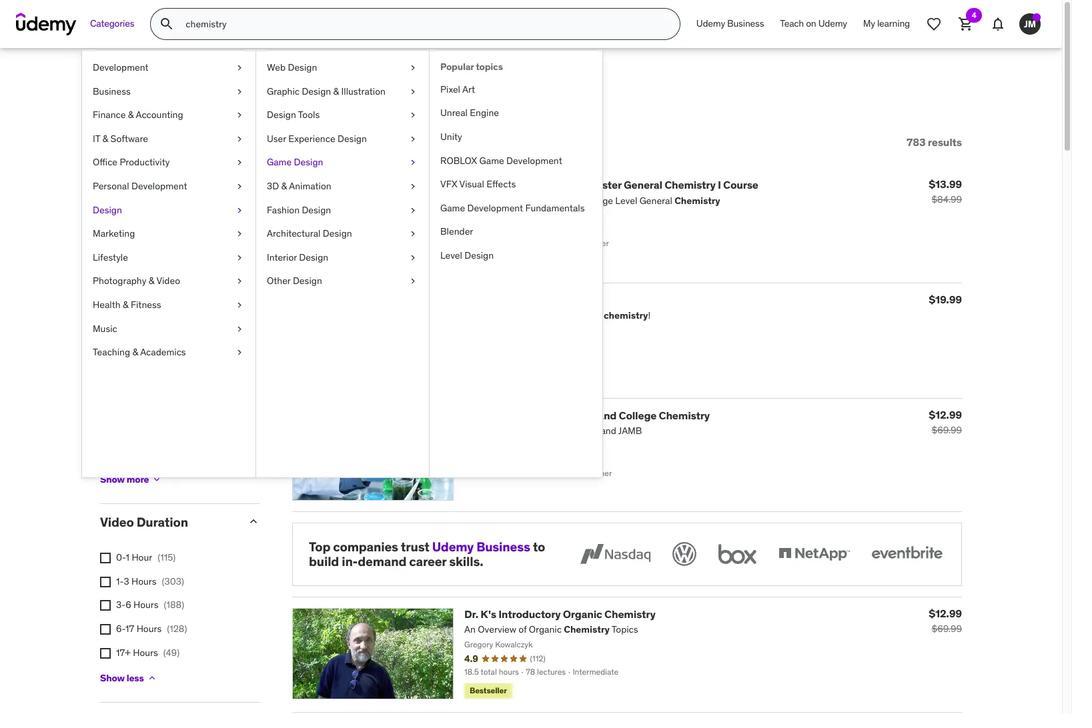 Task type: vqa. For each thing, say whether or not it's contained in the screenshot.


Task type: locate. For each thing, give the bounding box(es) containing it.
0 vertical spatial dr.
[[465, 178, 479, 192]]

user experience design link
[[256, 127, 429, 151]]

fashion design link
[[256, 199, 429, 222]]

game up effects
[[480, 155, 504, 167]]

3d
[[267, 180, 279, 192]]

xsmall image inside 'interior design' link
[[408, 251, 419, 265]]

2 vertical spatial business
[[477, 539, 531, 555]]

udemy business link left to
[[432, 539, 531, 555]]

1 $12.99 from the top
[[929, 408, 963, 422]]

game
[[480, 155, 504, 167], [267, 156, 292, 168], [441, 202, 465, 214]]

results up $13.99
[[928, 135, 963, 149]]

1 horizontal spatial results
[[928, 135, 963, 149]]

0-
[[116, 552, 126, 564]]

0 vertical spatial complete
[[499, 178, 547, 192]]

business left teach at the top of the page
[[728, 17, 765, 30]]

xsmall image for architectural design
[[408, 228, 419, 241]]

small image for language
[[247, 339, 260, 352]]

k's for complete
[[481, 178, 497, 192]]

1 $69.99 from the top
[[932, 424, 963, 436]]

vfx visual effects link
[[430, 173, 603, 197]]

1 vertical spatial $12.99 $69.99
[[929, 608, 963, 636]]

6-
[[116, 623, 126, 635]]

categories button
[[82, 8, 142, 40]]

1 vertical spatial $12.99
[[929, 608, 963, 621]]

experience
[[289, 133, 335, 145]]

show
[[100, 474, 125, 486], [100, 673, 125, 685]]

xsmall image inside marketing link
[[234, 228, 245, 241]]

in-
[[342, 554, 358, 570]]

1 $12.99 $69.99 from the top
[[929, 408, 963, 436]]

0 vertical spatial $12.99
[[929, 408, 963, 422]]

0 vertical spatial k's
[[481, 178, 497, 192]]

& for health & fitness
[[123, 299, 129, 311]]

volkswagen image
[[670, 540, 700, 569]]

$69.99
[[932, 424, 963, 436], [932, 624, 963, 636]]

roblox game development link
[[430, 149, 603, 173]]

0 vertical spatial results
[[143, 79, 212, 106]]

udemy image
[[16, 13, 77, 35]]

personal development
[[93, 180, 187, 192]]

& right health
[[123, 299, 129, 311]]

$12.99 for the complete high school and college chemistry
[[929, 408, 963, 422]]

other
[[267, 275, 291, 287]]

xsmall image inside 'user experience design' "link"
[[408, 133, 419, 146]]

1 show from the top
[[100, 474, 125, 486]]

0 vertical spatial chemistry
[[665, 178, 716, 192]]

results for 783 results
[[928, 135, 963, 149]]

results up the accounting
[[143, 79, 212, 106]]

1 k's from the top
[[481, 178, 497, 192]]

language
[[100, 338, 158, 354]]

filter
[[125, 135, 151, 149]]

2 horizontal spatial game
[[480, 155, 504, 167]]

my
[[864, 17, 876, 30]]

& left '3.5'
[[149, 275, 154, 287]]

show inside button
[[100, 474, 125, 486]]

0 vertical spatial udemy business link
[[689, 8, 773, 40]]

2 vertical spatial chemistry
[[605, 608, 656, 622]]

chemistry for general
[[665, 178, 716, 192]]

2 dr. from the top
[[465, 608, 479, 622]]

1 horizontal spatial small image
[[247, 191, 260, 204]]

dr.
[[465, 178, 479, 192], [465, 608, 479, 622]]

& for 3.5 & up
[[181, 275, 187, 287]]

business left to
[[477, 539, 531, 555]]

1 horizontal spatial game
[[441, 202, 465, 214]]

0 horizontal spatial udemy business link
[[432, 539, 531, 555]]

show for language
[[100, 474, 125, 486]]

the
[[465, 409, 483, 422]]

chemistry right college
[[659, 409, 710, 422]]

box image
[[716, 540, 760, 569]]

(303)
[[162, 576, 184, 588]]

interior design link
[[256, 246, 429, 270]]

and
[[598, 409, 617, 422]]

game down vfx
[[441, 202, 465, 214]]

0 vertical spatial small image
[[109, 136, 122, 149]]

game design element
[[429, 51, 603, 478]]

1
[[126, 552, 130, 564]]

show for video duration
[[100, 673, 125, 685]]

design tools link
[[256, 104, 429, 127]]

1 vertical spatial small image
[[247, 516, 260, 529]]

on
[[807, 17, 817, 30]]

course
[[724, 178, 759, 192]]

1 vertical spatial video
[[100, 515, 134, 531]]

1 vertical spatial dr.
[[465, 608, 479, 622]]

xsmall image for design tools
[[408, 109, 419, 122]]

1 horizontal spatial business
[[477, 539, 531, 555]]

business
[[728, 17, 765, 30], [93, 85, 131, 97], [477, 539, 531, 555]]

it & software
[[93, 133, 148, 145]]

1 vertical spatial business
[[93, 85, 131, 97]]

xsmall image for other design
[[408, 275, 419, 288]]

office
[[93, 156, 117, 168]]

less
[[127, 673, 144, 685]]

career
[[409, 554, 447, 570]]

video up 0-
[[100, 515, 134, 531]]

level
[[441, 250, 463, 262]]

&
[[334, 85, 339, 97], [128, 109, 134, 121], [103, 133, 108, 145], [281, 180, 287, 192], [181, 275, 187, 287], [149, 275, 154, 287], [123, 299, 129, 311], [132, 347, 138, 359]]

xsmall image for design
[[234, 204, 245, 217]]

show left less
[[100, 673, 125, 685]]

dr. down skills.
[[465, 608, 479, 622]]

k's left the introductory
[[481, 608, 497, 622]]

2 horizontal spatial udemy
[[819, 17, 848, 30]]

hour
[[132, 552, 152, 564]]

xsmall image inside fashion design link
[[408, 204, 419, 217]]

& right it
[[103, 133, 108, 145]]

design up the tools
[[302, 85, 331, 97]]

xsmall image inside photography & video link
[[234, 275, 245, 288]]

xsmall image for photography & video
[[234, 275, 245, 288]]

0 horizontal spatial game
[[267, 156, 292, 168]]

dr. right vfx
[[465, 178, 479, 192]]

user experience design
[[267, 133, 367, 145]]

1 vertical spatial $69.99
[[932, 624, 963, 636]]

xsmall image inside 3d & animation link
[[408, 180, 419, 193]]

small image right it
[[109, 136, 122, 149]]

first
[[549, 178, 572, 192]]

1 horizontal spatial video
[[156, 275, 180, 287]]

development down categories dropdown button
[[93, 61, 149, 73]]

k's
[[481, 178, 497, 192], [481, 608, 497, 622]]

& for it & software
[[103, 133, 108, 145]]

health & fitness
[[93, 299, 161, 311]]

2 $12.99 $69.99 from the top
[[929, 608, 963, 636]]

xsmall image for interior design
[[408, 251, 419, 265]]

1 vertical spatial show
[[100, 673, 125, 685]]

0 vertical spatial 783
[[100, 79, 138, 106]]

1 small image from the top
[[247, 339, 260, 352]]

design
[[288, 61, 317, 73], [302, 85, 331, 97], [267, 109, 296, 121], [338, 133, 367, 145], [294, 156, 323, 168], [93, 204, 122, 216], [302, 204, 331, 216], [323, 228, 352, 240], [465, 250, 494, 262], [299, 251, 329, 264], [293, 275, 322, 287]]

1 vertical spatial k's
[[481, 608, 497, 622]]

$12.99 $69.99 for the complete high school and college chemistry
[[929, 408, 963, 436]]

marketing link
[[82, 222, 256, 246]]

small image
[[109, 136, 122, 149], [247, 191, 260, 204]]

small image for video duration
[[247, 516, 260, 529]]

xsmall image
[[234, 61, 245, 74], [408, 109, 419, 122], [234, 180, 245, 193], [408, 180, 419, 193], [234, 204, 245, 217], [234, 228, 245, 241], [408, 228, 419, 241], [234, 251, 245, 265], [408, 251, 419, 265], [234, 275, 245, 288], [408, 275, 419, 288], [234, 299, 245, 312], [234, 347, 245, 360], [100, 577, 111, 588], [100, 601, 111, 612], [100, 625, 111, 635]]

xsmall image inside lifestyle link
[[234, 251, 245, 265]]

0 vertical spatial $69.99
[[932, 424, 963, 436]]

chemistry left i
[[665, 178, 716, 192]]

unreal engine link
[[430, 102, 603, 125]]

k's down roblox game development
[[481, 178, 497, 192]]

productivity
[[120, 156, 170, 168]]

pixel art link
[[430, 78, 603, 102]]

vfx visual effects
[[441, 178, 516, 190]]

1-3 hours (303)
[[116, 576, 184, 588]]

xsmall image inside health & fitness link
[[234, 299, 245, 312]]

unreal engine
[[441, 107, 499, 119]]

health
[[93, 299, 121, 311]]

personal development link
[[82, 175, 256, 199]]

development down effects
[[468, 202, 523, 214]]

3d & animation
[[267, 180, 332, 192]]

1 vertical spatial 783
[[907, 135, 926, 149]]

xsmall image for development
[[234, 61, 245, 74]]

hours right 17 on the left bottom of the page
[[137, 623, 162, 635]]

0 horizontal spatial results
[[143, 79, 212, 106]]

game design
[[267, 156, 323, 168]]

1 horizontal spatial 783
[[907, 135, 926, 149]]

xsmall image inside development link
[[234, 61, 245, 74]]

chemistry right organic
[[605, 608, 656, 622]]

3.5
[[166, 275, 179, 287]]

1 horizontal spatial udemy
[[697, 17, 726, 30]]

xsmall image inside "teaching & academics" link
[[234, 347, 245, 360]]

& right teaching
[[132, 347, 138, 359]]

xsmall image inside design link
[[234, 204, 245, 217]]

design down 'interior design'
[[293, 275, 322, 287]]

video down lifestyle link
[[156, 275, 180, 287]]

results inside 783 results status
[[928, 135, 963, 149]]

$69.99 for dr. k's introductory organic chemistry
[[932, 624, 963, 636]]

xsmall image for lifestyle
[[234, 251, 245, 265]]

game design link
[[256, 151, 429, 175]]

hours right 3
[[131, 576, 157, 588]]

complete right the
[[485, 409, 534, 422]]

art
[[463, 83, 475, 95]]

hours right 17+
[[133, 647, 158, 659]]

783
[[100, 79, 138, 106], [907, 135, 926, 149]]

0 vertical spatial show
[[100, 474, 125, 486]]

1 vertical spatial results
[[928, 135, 963, 149]]

design up animation
[[294, 156, 323, 168]]

xsmall image inside design tools link
[[408, 109, 419, 122]]

0 horizontal spatial small image
[[109, 136, 122, 149]]

architectural
[[267, 228, 321, 240]]

xsmall image inside show more button
[[152, 475, 162, 486]]

demand
[[358, 554, 407, 570]]

& right 3d
[[281, 180, 287, 192]]

design right level at the left top
[[465, 250, 494, 262]]

development down office productivity link
[[131, 180, 187, 192]]

filter button
[[100, 122, 159, 163]]

finance & accounting
[[93, 109, 183, 121]]

2 $69.99 from the top
[[932, 624, 963, 636]]

design for architectural design
[[323, 228, 352, 240]]

design inside "link"
[[465, 250, 494, 262]]

design down fashion design link
[[323, 228, 352, 240]]

small image
[[247, 339, 260, 352], [247, 516, 260, 529]]

$69.99 for the complete high school and college chemistry
[[932, 424, 963, 436]]

1 dr. from the top
[[465, 178, 479, 192]]

xsmall image inside personal development link
[[234, 180, 245, 193]]

& for teaching & academics
[[132, 347, 138, 359]]

xsmall image inside other design link
[[408, 275, 419, 288]]

teaching & academics
[[93, 347, 186, 359]]

2 $12.99 from the top
[[929, 608, 963, 621]]

1 vertical spatial chemistry
[[659, 409, 710, 422]]

blender link
[[430, 221, 603, 244]]

complete
[[499, 178, 547, 192], [485, 409, 534, 422]]

music
[[93, 323, 117, 335]]

& right finance
[[128, 109, 134, 121]]

design down design tools link
[[338, 133, 367, 145]]

business up finance
[[93, 85, 131, 97]]

2 show from the top
[[100, 673, 125, 685]]

0 horizontal spatial video
[[100, 515, 134, 531]]

xsmall image inside architectural design link
[[408, 228, 419, 241]]

lifestyle
[[93, 251, 128, 264]]

xsmall image
[[408, 61, 419, 74], [234, 85, 245, 98], [408, 85, 419, 98], [234, 109, 245, 122], [234, 133, 245, 146], [408, 133, 419, 146], [234, 156, 245, 170], [408, 156, 419, 170], [408, 204, 419, 217], [234, 323, 245, 336], [100, 377, 111, 387], [100, 400, 111, 411], [100, 424, 111, 435], [100, 448, 111, 459], [152, 475, 162, 486], [100, 553, 111, 564], [100, 649, 111, 659], [147, 674, 157, 684]]

dr. for dr. k's introductory organic chemistry
[[465, 608, 479, 622]]

0 vertical spatial video
[[156, 275, 180, 287]]

783 results
[[907, 135, 963, 149]]

hours for 3-6 hours
[[134, 600, 159, 612]]

finance & accounting link
[[82, 104, 256, 127]]

game down "user"
[[267, 156, 292, 168]]

0 horizontal spatial 783
[[100, 79, 138, 106]]

graphic design & illustration
[[267, 85, 386, 97]]

show left more
[[100, 474, 125, 486]]

small image left 3d
[[247, 191, 260, 204]]

i
[[718, 178, 721, 192]]

xsmall image inside music link
[[234, 323, 245, 336]]

unity link
[[430, 125, 603, 149]]

& for 3d & animation
[[281, 180, 287, 192]]

783 results status
[[907, 135, 963, 149]]

design tools
[[267, 109, 320, 121]]

1 vertical spatial small image
[[247, 191, 260, 204]]

hours right the 6
[[134, 600, 159, 612]]

0 vertical spatial business
[[728, 17, 765, 30]]

teaching
[[93, 347, 130, 359]]

xsmall image inside game design link
[[408, 156, 419, 170]]

xsmall image inside finance & accounting link
[[234, 109, 245, 122]]

teach on udemy link
[[773, 8, 856, 40]]

xsmall image inside business link
[[234, 85, 245, 98]]

xsmall image for health & fitness
[[234, 299, 245, 312]]

complete up the game development fundamentals link
[[499, 178, 547, 192]]

design down animation
[[302, 204, 331, 216]]

my learning
[[864, 17, 911, 30]]

design up "chemistry"
[[288, 61, 317, 73]]

$12.99
[[929, 408, 963, 422], [929, 608, 963, 621]]

0 vertical spatial $12.99 $69.99
[[929, 408, 963, 436]]

2 k's from the top
[[481, 608, 497, 622]]

pixel
[[441, 83, 461, 95]]

0 vertical spatial small image
[[247, 339, 260, 352]]

783 inside status
[[907, 135, 926, 149]]

& left up at the left top of page
[[181, 275, 187, 287]]

roblox game development
[[441, 155, 563, 167]]

design down architectural design
[[299, 251, 329, 264]]

semester
[[574, 178, 622, 192]]

1 vertical spatial complete
[[485, 409, 534, 422]]

jm
[[1025, 18, 1037, 30]]

udemy business link left teach at the top of the page
[[689, 8, 773, 40]]

2 small image from the top
[[247, 516, 260, 529]]

show inside "button"
[[100, 673, 125, 685]]



Task type: describe. For each thing, give the bounding box(es) containing it.
game for game development fundamentals
[[441, 202, 465, 214]]

wishlist image
[[927, 16, 943, 32]]

3.5 & up
[[166, 275, 200, 287]]

$12.99 $69.99 for dr. k's introductory organic chemistry
[[929, 608, 963, 636]]

xsmall image for marketing
[[234, 228, 245, 241]]

783 for 783 results
[[907, 135, 926, 149]]

game development fundamentals link
[[430, 197, 603, 221]]

build
[[309, 554, 339, 570]]

more
[[127, 474, 149, 486]]

language button
[[100, 338, 236, 354]]

ratings
[[100, 190, 146, 206]]

game for game design
[[267, 156, 292, 168]]

effects
[[487, 178, 516, 190]]

roblox
[[441, 155, 477, 167]]

$84.99
[[932, 194, 963, 206]]

teach on udemy
[[781, 17, 848, 30]]

design for level design
[[465, 250, 494, 262]]

introductory
[[499, 608, 561, 622]]

design for game design
[[294, 156, 323, 168]]

783 for 783 results for "chemistry"
[[100, 79, 138, 106]]

xsmall image inside web design link
[[408, 61, 419, 74]]

xsmall image inside it & software link
[[234, 133, 245, 146]]

trust
[[401, 539, 430, 555]]

1 horizontal spatial udemy business link
[[689, 8, 773, 40]]

xsmall image inside office productivity link
[[234, 156, 245, 170]]

3-6 hours (188)
[[116, 600, 184, 612]]

1 vertical spatial udemy business link
[[432, 539, 531, 555]]

submit search image
[[159, 16, 175, 32]]

design down the personal
[[93, 204, 122, 216]]

hours for 6-17 hours
[[137, 623, 162, 635]]

chemistry for college
[[659, 409, 710, 422]]

design for web design
[[288, 61, 317, 73]]

unity
[[441, 131, 462, 143]]

duration
[[137, 515, 188, 531]]

xsmall image for personal development
[[234, 180, 245, 193]]

it & software link
[[82, 127, 256, 151]]

0 horizontal spatial business
[[93, 85, 131, 97]]

level design link
[[430, 244, 603, 268]]

general
[[624, 178, 663, 192]]

xsmall image for 3d & animation
[[408, 180, 419, 193]]

design for interior design
[[299, 251, 329, 264]]

blender
[[441, 226, 474, 238]]

animation
[[289, 180, 332, 192]]

software
[[111, 133, 148, 145]]

k's for introductory
[[481, 608, 497, 622]]

user
[[267, 133, 286, 145]]

web
[[267, 61, 286, 73]]

pixel art
[[441, 83, 475, 95]]

$13.99 $84.99
[[929, 178, 963, 206]]

organic
[[563, 608, 603, 622]]

popular topics
[[441, 61, 503, 73]]

visual
[[460, 178, 485, 190]]

dr. k's complete first semester general chemistry i course
[[465, 178, 759, 192]]

4
[[972, 10, 977, 20]]

college
[[619, 409, 657, 422]]

"chemistry"
[[250, 79, 371, 106]]

lifestyle link
[[82, 246, 256, 270]]

show more button
[[100, 467, 162, 494]]

(128)
[[167, 623, 187, 635]]

design for graphic design & illustration
[[302, 85, 331, 97]]

show less
[[100, 673, 144, 685]]

(49)
[[163, 647, 180, 659]]

design down graphic
[[267, 109, 296, 121]]

$12.99 for dr. k's introductory organic chemistry
[[929, 608, 963, 621]]

music link
[[82, 317, 256, 341]]

3d & animation link
[[256, 175, 429, 199]]

up
[[189, 275, 200, 287]]

2 horizontal spatial business
[[728, 17, 765, 30]]

to build in-demand career skills.
[[309, 539, 546, 570]]

xsmall image for teaching & academics
[[234, 347, 245, 360]]

& down web design link
[[334, 85, 339, 97]]

dr. k's introductory organic chemistry link
[[465, 608, 656, 622]]

& for finance & accounting
[[128, 109, 134, 121]]

& for photography & video
[[149, 275, 154, 287]]

illustration
[[342, 85, 386, 97]]

design for other design
[[293, 275, 322, 287]]

you have alerts image
[[1033, 13, 1041, 21]]

$13.99
[[929, 178, 963, 191]]

web design
[[267, 61, 317, 73]]

Search for anything text field
[[183, 13, 664, 35]]

level design
[[441, 250, 494, 262]]

results for 783 results for "chemistry"
[[143, 79, 212, 106]]

nasdaq image
[[577, 540, 654, 569]]

3
[[124, 576, 129, 588]]

academics
[[140, 347, 186, 359]]

learning
[[878, 17, 911, 30]]

marketing
[[93, 228, 135, 240]]

business link
[[82, 80, 256, 104]]

udemy business
[[697, 17, 765, 30]]

dr. for dr. k's complete first semester general chemistry i course
[[465, 178, 479, 192]]

categories
[[90, 17, 134, 30]]

notifications image
[[991, 16, 1007, 32]]

eventbrite image
[[869, 540, 946, 569]]

dr. k's introductory organic chemistry
[[465, 608, 656, 622]]

for
[[217, 79, 245, 106]]

netapp image
[[776, 540, 853, 569]]

photography
[[93, 275, 146, 287]]

0 horizontal spatial udemy
[[432, 539, 474, 555]]

the complete high school and college chemistry
[[465, 409, 710, 422]]

vfx
[[441, 178, 458, 190]]

(115)
[[158, 552, 176, 564]]

hours for 1-3 hours
[[131, 576, 157, 588]]

(188)
[[164, 600, 184, 612]]

shopping cart with 4 items image
[[959, 16, 975, 32]]

interior
[[267, 251, 297, 264]]

1-
[[116, 576, 124, 588]]

development down unity link
[[507, 155, 563, 167]]

jm link
[[1015, 8, 1047, 40]]

4 link
[[951, 8, 983, 40]]

teach
[[781, 17, 804, 30]]

school
[[562, 409, 596, 422]]

design link
[[82, 199, 256, 222]]

design inside "link"
[[338, 133, 367, 145]]

17
[[126, 623, 134, 635]]

show more
[[100, 474, 149, 486]]

teaching & academics link
[[82, 341, 256, 365]]

xsmall image inside show less "button"
[[147, 674, 157, 684]]

design for fashion design
[[302, 204, 331, 216]]

xsmall image inside graphic design & illustration link
[[408, 85, 419, 98]]

small image inside filter button
[[109, 136, 122, 149]]

3-
[[116, 600, 126, 612]]

high
[[536, 409, 559, 422]]

fashion design
[[267, 204, 331, 216]]

$19.99
[[929, 293, 963, 306]]



